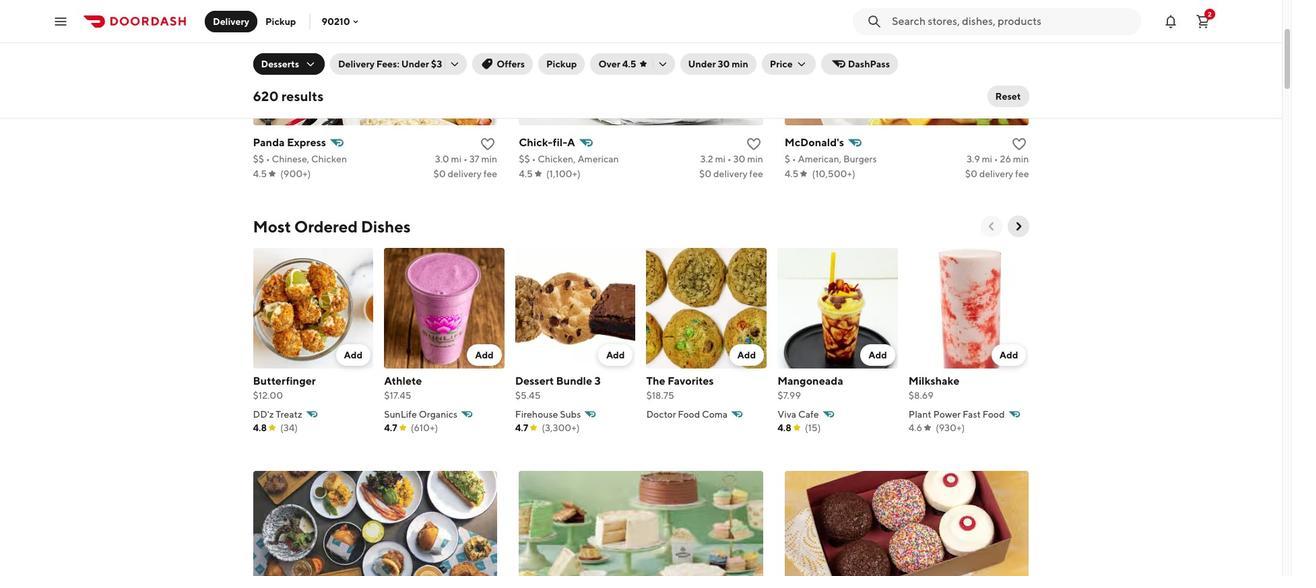Task type: locate. For each thing, give the bounding box(es) containing it.
1 4.7 from the left
[[384, 422, 397, 433]]

2 4.7 from the left
[[515, 422, 528, 433]]

1 horizontal spatial 30
[[733, 154, 745, 164]]

favorites
[[668, 374, 714, 387]]

dessert bundle 3 $5.45
[[515, 374, 601, 401]]

0 vertical spatial 30
[[718, 59, 730, 69]]

1 4.8 from the left
[[253, 422, 267, 433]]

26
[[1000, 154, 1011, 164]]

$​0 delivery fee for express
[[433, 168, 497, 179]]

add
[[344, 349, 363, 360], [475, 349, 494, 360], [606, 349, 625, 360], [737, 349, 756, 360], [869, 349, 887, 360], [1000, 349, 1018, 360]]

4 • from the left
[[727, 154, 731, 164]]

chicken
[[311, 154, 347, 164]]

most
[[253, 217, 291, 236]]

0 horizontal spatial delivery
[[213, 16, 249, 27]]

mcdonald's
[[785, 136, 844, 149]]

0 horizontal spatial mi
[[451, 154, 462, 164]]

1 delivery from the left
[[448, 168, 482, 179]]

0 horizontal spatial delivery
[[448, 168, 482, 179]]

5 • from the left
[[792, 154, 796, 164]]

delivery inside delivery 'button'
[[213, 16, 249, 27]]

reset button
[[987, 86, 1029, 107]]

ordered
[[294, 217, 358, 236]]

food
[[678, 409, 700, 419], [983, 409, 1005, 419]]

min for mcdonald's
[[1013, 154, 1029, 164]]

2 4.8 from the left
[[778, 422, 791, 433]]

4.8 down viva
[[778, 422, 791, 433]]

6 add from the left
[[1000, 349, 1018, 360]]

2 horizontal spatial delivery
[[979, 168, 1013, 179]]

5 add from the left
[[869, 349, 887, 360]]

2 $​0 from the left
[[699, 168, 712, 179]]

4.8 down dd'z
[[253, 422, 267, 433]]

2
[[1208, 10, 1212, 18]]

next button of carousel image
[[1012, 220, 1025, 233]]

milkshake
[[909, 374, 960, 387]]

offers
[[497, 59, 525, 69]]

1 $​0 delivery fee from the left
[[433, 168, 497, 179]]

price
[[770, 59, 793, 69]]

over 4.5 button
[[590, 53, 675, 75]]

fast
[[963, 409, 981, 419]]

$​0 down 3.0
[[433, 168, 446, 179]]

1 horizontal spatial pickup
[[546, 59, 577, 69]]

1 horizontal spatial $​0 delivery fee
[[699, 168, 763, 179]]

pickup
[[265, 16, 296, 27], [546, 59, 577, 69]]

desserts button
[[253, 53, 325, 75]]

2 horizontal spatial fee
[[1015, 168, 1029, 179]]

0 vertical spatial delivery
[[213, 16, 249, 27]]

pickup for bottom the pickup button
[[546, 59, 577, 69]]

4 add from the left
[[737, 349, 756, 360]]

•
[[266, 154, 270, 164], [463, 154, 467, 164], [532, 154, 536, 164], [727, 154, 731, 164], [792, 154, 796, 164], [994, 154, 998, 164]]

$12.00
[[253, 390, 283, 401]]

food left coma
[[678, 409, 700, 419]]

$​0 for fil-
[[699, 168, 712, 179]]

$$ down 'chick-'
[[519, 154, 530, 164]]

1 $​0 from the left
[[433, 168, 446, 179]]

pickup up desserts
[[265, 16, 296, 27]]

• left the 37
[[463, 154, 467, 164]]

click to add this store to your saved list image
[[480, 136, 496, 152], [746, 136, 762, 152], [1012, 136, 1028, 152]]

0 vertical spatial pickup
[[265, 16, 296, 27]]

• right $
[[792, 154, 796, 164]]

4.5 right over on the left of page
[[622, 59, 636, 69]]

30
[[718, 59, 730, 69], [733, 154, 745, 164]]

add for mangoneada
[[869, 349, 887, 360]]

add for milkshake
[[1000, 349, 1018, 360]]

0 horizontal spatial 30
[[718, 59, 730, 69]]

1 horizontal spatial fee
[[749, 168, 763, 179]]

min for chick-fil-a
[[747, 154, 763, 164]]

0 horizontal spatial $​0
[[433, 168, 446, 179]]

• down 'chick-'
[[532, 154, 536, 164]]

delivery for delivery fees: under $3
[[338, 59, 375, 69]]

$​0 delivery fee
[[433, 168, 497, 179], [699, 168, 763, 179], [965, 168, 1029, 179]]

0 horizontal spatial $$
[[253, 154, 264, 164]]

mi for express
[[451, 154, 462, 164]]

delivery down the 3.9 mi • 26 min
[[979, 168, 1013, 179]]

1 horizontal spatial $​0
[[699, 168, 712, 179]]

pickup button
[[257, 10, 304, 32], [538, 53, 585, 75]]

0 horizontal spatial $​0 delivery fee
[[433, 168, 497, 179]]

1 click to add this store to your saved list image from the left
[[480, 136, 496, 152]]

1 horizontal spatial mi
[[715, 154, 726, 164]]

fee
[[484, 168, 497, 179], [749, 168, 763, 179], [1015, 168, 1029, 179]]

4.5 down panda
[[253, 168, 267, 179]]

fee down 3.2 mi • 30 min
[[749, 168, 763, 179]]

add button
[[336, 344, 371, 366], [336, 344, 371, 366], [467, 344, 502, 366], [467, 344, 502, 366], [598, 344, 633, 366], [729, 344, 764, 366], [860, 344, 895, 366], [992, 344, 1026, 366]]

1 mi from the left
[[451, 154, 462, 164]]

firehouse
[[515, 409, 558, 419]]

1 horizontal spatial 4.8
[[778, 422, 791, 433]]

click to add this store to your saved list image up 3.2 mi • 30 min
[[746, 136, 762, 152]]

min right the 37
[[481, 154, 497, 164]]

1 horizontal spatial 4.7
[[515, 422, 528, 433]]

delivery down 3.2 mi • 30 min
[[713, 168, 748, 179]]

mi right 3.2
[[715, 154, 726, 164]]

1 add from the left
[[344, 349, 363, 360]]

$3
[[431, 59, 442, 69]]

$​0 down 3.9
[[965, 168, 977, 179]]

2 horizontal spatial $​0
[[965, 168, 977, 179]]

1 horizontal spatial delivery
[[713, 168, 748, 179]]

2 delivery from the left
[[713, 168, 748, 179]]

4.8 for butterfinger
[[253, 422, 267, 433]]

0 horizontal spatial pickup button
[[257, 10, 304, 32]]

under
[[401, 59, 429, 69], [688, 59, 716, 69]]

$​0 down 3.2
[[699, 168, 712, 179]]

$
[[785, 154, 790, 164]]

1 vertical spatial delivery
[[338, 59, 375, 69]]

• left 26
[[994, 154, 998, 164]]

1 horizontal spatial under
[[688, 59, 716, 69]]

0 horizontal spatial food
[[678, 409, 700, 419]]

1 food from the left
[[678, 409, 700, 419]]

• down panda
[[266, 154, 270, 164]]

3.2
[[700, 154, 713, 164]]

1 horizontal spatial food
[[983, 409, 1005, 419]]

fil-
[[553, 136, 567, 149]]

food right fast on the bottom of page
[[983, 409, 1005, 419]]

2 click to add this store to your saved list image from the left
[[746, 136, 762, 152]]

delivery for fil-
[[713, 168, 748, 179]]

2 food from the left
[[983, 409, 1005, 419]]

delivery fees: under $3
[[338, 59, 442, 69]]

4.7 down firehouse
[[515, 422, 528, 433]]

(610+)
[[411, 422, 438, 433]]

$​0 delivery fee down 3.2 mi • 30 min
[[699, 168, 763, 179]]

mi
[[451, 154, 462, 164], [715, 154, 726, 164], [982, 154, 992, 164]]

mangoneada $7.99
[[778, 374, 843, 401]]

• right 3.2
[[727, 154, 731, 164]]

min left price
[[732, 59, 748, 69]]

0 horizontal spatial click to add this store to your saved list image
[[480, 136, 496, 152]]

add for dessert
[[606, 349, 625, 360]]

price button
[[762, 53, 816, 75]]

1 • from the left
[[266, 154, 270, 164]]

treatz
[[276, 409, 302, 419]]

30 right 3.2
[[733, 154, 745, 164]]

(900+)
[[280, 168, 311, 179]]

pickup button left over on the left of page
[[538, 53, 585, 75]]

$​0 delivery fee down the 3.9 mi • 26 min
[[965, 168, 1029, 179]]

chick-fil-a
[[519, 136, 575, 149]]

(15)
[[805, 422, 821, 433]]

fee down 3.0 mi • 37 min
[[484, 168, 497, 179]]

delivery for delivery
[[213, 16, 249, 27]]

2 add from the left
[[475, 349, 494, 360]]

plant power fast food
[[909, 409, 1005, 419]]

1 fee from the left
[[484, 168, 497, 179]]

panda express
[[253, 136, 326, 149]]

2 mi from the left
[[715, 154, 726, 164]]

mi right 3.0
[[451, 154, 462, 164]]

2 $$ from the left
[[519, 154, 530, 164]]

3 • from the left
[[532, 154, 536, 164]]

0 horizontal spatial fee
[[484, 168, 497, 179]]

3 delivery from the left
[[979, 168, 1013, 179]]

butterfinger $12.00
[[253, 374, 316, 401]]

min
[[732, 59, 748, 69], [481, 154, 497, 164], [747, 154, 763, 164], [1013, 154, 1029, 164]]

0 horizontal spatial pickup
[[265, 16, 296, 27]]

fees:
[[376, 59, 399, 69]]

4.5 down $
[[785, 168, 799, 179]]

delivery button
[[205, 10, 257, 32]]

1 vertical spatial pickup
[[546, 59, 577, 69]]

$​0 for express
[[433, 168, 446, 179]]

min left $
[[747, 154, 763, 164]]

$$ down panda
[[253, 154, 264, 164]]

1 horizontal spatial pickup button
[[538, 53, 585, 75]]

3 add from the left
[[606, 349, 625, 360]]

2 horizontal spatial click to add this store to your saved list image
[[1012, 136, 1028, 152]]

1 vertical spatial 30
[[733, 154, 745, 164]]

pickup left over on the left of page
[[546, 59, 577, 69]]

1 $$ from the left
[[253, 154, 264, 164]]

4.5 for panda express
[[253, 168, 267, 179]]

dd'z
[[253, 409, 274, 419]]

the
[[646, 374, 665, 387]]

4.5 down 'chick-'
[[519, 168, 533, 179]]

pickup for topmost the pickup button
[[265, 16, 296, 27]]

$17.45
[[384, 390, 411, 401]]

90210 button
[[322, 16, 361, 27]]

pickup button up desserts
[[257, 10, 304, 32]]

30 left price
[[718, 59, 730, 69]]

min right 26
[[1013, 154, 1029, 164]]

delivery down 3.0 mi • 37 min
[[448, 168, 482, 179]]

90210
[[322, 16, 350, 27]]

1 under from the left
[[401, 59, 429, 69]]

1 horizontal spatial delivery
[[338, 59, 375, 69]]

0 horizontal spatial 4.8
[[253, 422, 267, 433]]

$​0 delivery fee down 3.0 mi • 37 min
[[433, 168, 497, 179]]

0 horizontal spatial 4.7
[[384, 422, 397, 433]]

$7.99
[[778, 390, 801, 401]]

power
[[933, 409, 961, 419]]

1 vertical spatial pickup button
[[538, 53, 585, 75]]

milkshake $8.69
[[909, 374, 960, 401]]

1 horizontal spatial click to add this store to your saved list image
[[746, 136, 762, 152]]

1 horizontal spatial $$
[[519, 154, 530, 164]]

2 horizontal spatial $​0 delivery fee
[[965, 168, 1029, 179]]

3 mi from the left
[[982, 154, 992, 164]]

4.5
[[622, 59, 636, 69], [253, 168, 267, 179], [519, 168, 533, 179], [785, 168, 799, 179]]

4.7 down sunlife
[[384, 422, 397, 433]]

4.5 for mcdonald's
[[785, 168, 799, 179]]

click to add this store to your saved list image up 3.0 mi • 37 min
[[480, 136, 496, 152]]

2 fee from the left
[[749, 168, 763, 179]]

click to add this store to your saved list image up the 3.9 mi • 26 min
[[1012, 136, 1028, 152]]

fee down the 3.9 mi • 26 min
[[1015, 168, 1029, 179]]

mi right 3.9
[[982, 154, 992, 164]]

2 horizontal spatial mi
[[982, 154, 992, 164]]

4.5 inside over 4.5 button
[[622, 59, 636, 69]]

3 click to add this store to your saved list image from the left
[[1012, 136, 1028, 152]]

2 under from the left
[[688, 59, 716, 69]]

2 $​0 delivery fee from the left
[[699, 168, 763, 179]]

bundle
[[556, 374, 592, 387]]

0 horizontal spatial under
[[401, 59, 429, 69]]



Task type: describe. For each thing, give the bounding box(es) containing it.
4.7 for athlete
[[384, 422, 397, 433]]

offers button
[[472, 53, 533, 75]]

the favorites $18.75
[[646, 374, 714, 401]]

athlete $17.45
[[384, 374, 422, 401]]

Store search: begin typing to search for stores available on DoorDash text field
[[892, 14, 1133, 29]]

30 inside under 30 min button
[[718, 59, 730, 69]]

$$ for chick-
[[519, 154, 530, 164]]

0 vertical spatial pickup button
[[257, 10, 304, 32]]

chinese,
[[272, 154, 309, 164]]

4.8 for mangoneada
[[778, 422, 791, 433]]

cafe
[[798, 409, 819, 419]]

results
[[281, 88, 324, 104]]

panda
[[253, 136, 285, 149]]

reset
[[995, 91, 1021, 102]]

over 4.5
[[599, 59, 636, 69]]

desserts
[[261, 59, 299, 69]]

mi for fil-
[[715, 154, 726, 164]]

620 results
[[253, 88, 324, 104]]

$5.45
[[515, 390, 541, 401]]

click to add this store to your saved list image for express
[[480, 136, 496, 152]]

4.5 for chick-fil-a
[[519, 168, 533, 179]]

dessert
[[515, 374, 554, 387]]

2 button
[[1190, 8, 1217, 35]]

athlete
[[384, 374, 422, 387]]

3 fee from the left
[[1015, 168, 1029, 179]]

organics
[[419, 409, 458, 419]]

coma
[[702, 409, 728, 419]]

$$ for panda
[[253, 154, 264, 164]]

a
[[567, 136, 575, 149]]

under inside under 30 min button
[[688, 59, 716, 69]]

dd'z treatz
[[253, 409, 302, 419]]

3.0 mi • 37 min
[[435, 154, 497, 164]]

chick-
[[519, 136, 553, 149]]

over
[[599, 59, 620, 69]]

37
[[469, 154, 479, 164]]

sunlife organics
[[384, 409, 458, 419]]

(1,100+)
[[546, 168, 581, 179]]

$8.69
[[909, 390, 934, 401]]

fee for fil-
[[749, 168, 763, 179]]

firehouse subs
[[515, 409, 581, 419]]

viva cafe
[[778, 409, 819, 419]]

$18.75
[[646, 390, 674, 401]]

fee for express
[[484, 168, 497, 179]]

dashpass button
[[821, 53, 898, 75]]

3.2 mi • 30 min
[[700, 154, 763, 164]]

(930+)
[[936, 422, 965, 433]]

3.9 mi • 26 min
[[967, 154, 1029, 164]]

delivery for express
[[448, 168, 482, 179]]

american
[[578, 154, 619, 164]]

$​0 delivery fee for fil-
[[699, 168, 763, 179]]

sunlife
[[384, 409, 417, 419]]

$$ • chicken, american
[[519, 154, 619, 164]]

click to add this store to your saved list image for fil-
[[746, 136, 762, 152]]

mangoneada
[[778, 374, 843, 387]]

$$ • chinese, chicken
[[253, 154, 347, 164]]

butterfinger
[[253, 374, 316, 387]]

express
[[287, 136, 326, 149]]

3 items, open order cart image
[[1195, 13, 1211, 29]]

2 • from the left
[[463, 154, 467, 164]]

open menu image
[[53, 13, 69, 29]]

4.7 for dessert bundle 3
[[515, 422, 528, 433]]

3
[[594, 374, 601, 387]]

under 30 min
[[688, 59, 748, 69]]

620
[[253, 88, 279, 104]]

subs
[[560, 409, 581, 419]]

(3,300+)
[[542, 422, 580, 433]]

doctor food coma
[[646, 409, 728, 419]]

3 $​0 delivery fee from the left
[[965, 168, 1029, 179]]

3.0
[[435, 154, 449, 164]]

dishes
[[361, 217, 411, 236]]

most ordered dishes
[[253, 217, 411, 236]]

dashpass
[[848, 59, 890, 69]]

3 $​0 from the left
[[965, 168, 977, 179]]

min for panda express
[[481, 154, 497, 164]]

under 30 min button
[[680, 53, 756, 75]]

(34)
[[280, 422, 298, 433]]

6 • from the left
[[994, 154, 998, 164]]

previous button of carousel image
[[985, 220, 998, 233]]

viva
[[778, 409, 796, 419]]

$ • american, burgers
[[785, 154, 877, 164]]

3.9
[[967, 154, 980, 164]]

(10,500+)
[[812, 168, 855, 179]]

add for the
[[737, 349, 756, 360]]

min inside button
[[732, 59, 748, 69]]

notification bell image
[[1163, 13, 1179, 29]]

4.6
[[909, 422, 922, 433]]

doctor
[[646, 409, 676, 419]]

chicken,
[[538, 154, 576, 164]]

american,
[[798, 154, 842, 164]]

burgers
[[843, 154, 877, 164]]



Task type: vqa. For each thing, say whether or not it's contained in the screenshot.


